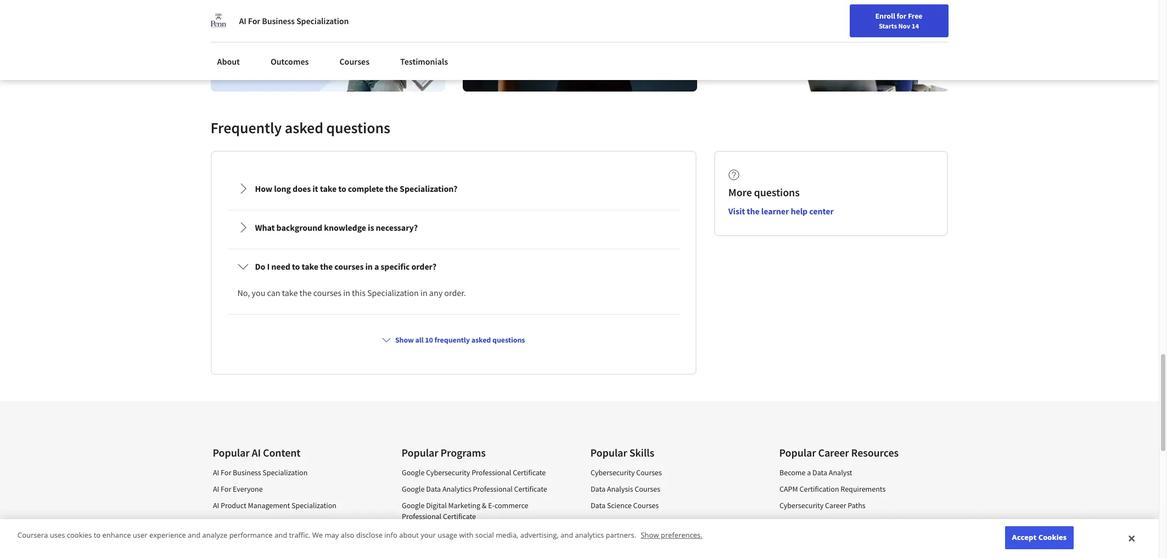 Task type: locate. For each thing, give the bounding box(es) containing it.
and left analyze
[[188, 531, 201, 541]]

professional up google data analytics professional certificate link
[[471, 468, 511, 478]]

digital
[[426, 501, 447, 511], [591, 518, 611, 528]]

1 horizontal spatial cybersecurity
[[591, 468, 635, 478]]

background
[[277, 222, 322, 233]]

footer containing popular ai content
[[0, 402, 1159, 559]]

accept cookies
[[1012, 533, 1067, 543]]

data for data analysis courses
[[591, 485, 605, 495]]

1 horizontal spatial marketing
[[613, 518, 645, 528]]

popular up ai for business specialization link on the bottom left
[[213, 446, 250, 460]]

list
[[213, 468, 370, 559], [402, 468, 559, 559], [591, 468, 748, 559], [779, 468, 936, 559]]

popular up cybersecurity courses
[[591, 446, 627, 460]]

for right the university of pennsylvania icon
[[248, 15, 260, 26]]

about
[[217, 56, 240, 67]]

1 vertical spatial digital
[[591, 518, 611, 528]]

0 vertical spatial to
[[338, 183, 346, 194]]

0 horizontal spatial digital
[[426, 501, 447, 511]]

1 horizontal spatial in
[[365, 261, 373, 272]]

with
[[473, 529, 487, 539], [459, 531, 474, 541]]

google for google digital marketing & e-commerce professional certificate
[[402, 501, 424, 511]]

deep learning specialization
[[213, 518, 306, 528]]

the
[[385, 183, 398, 194], [747, 206, 760, 217], [320, 261, 333, 272], [300, 288, 312, 299]]

2 popular from the left
[[402, 446, 438, 460]]

certificate down it
[[402, 540, 435, 550]]

for
[[248, 15, 260, 26], [221, 468, 231, 478], [221, 485, 231, 495]]

1 vertical spatial marketing
[[613, 518, 645, 528]]

0 vertical spatial analyst
[[829, 468, 852, 478]]

marketing up partners.
[[613, 518, 645, 528]]

for up ai for everyone
[[221, 468, 231, 478]]

0 horizontal spatial a
[[374, 261, 379, 272]]

with left the social
[[459, 531, 474, 541]]

1 vertical spatial show
[[641, 531, 659, 541]]

analyze
[[202, 531, 227, 541]]

professional up it
[[402, 512, 441, 522]]

necessary?
[[376, 222, 418, 233]]

2 horizontal spatial to
[[338, 183, 346, 194]]

4 google from the top
[[402, 529, 424, 539]]

asked
[[285, 118, 323, 138], [471, 335, 491, 345]]

everyone down ai for business specialization link on the bottom left
[[233, 485, 263, 495]]

1 horizontal spatial for
[[897, 11, 907, 21]]

courses inside dropdown button
[[335, 261, 364, 272]]

0 vertical spatial digital
[[426, 501, 447, 511]]

data analyst career guide
[[779, 518, 862, 528]]

0 horizontal spatial for
[[257, 534, 266, 544]]

free
[[908, 11, 923, 21]]

show left all on the left of the page
[[395, 335, 414, 345]]

order.
[[444, 288, 466, 299]]

visit
[[729, 206, 745, 217]]

list containing ai for business specialization
[[213, 468, 370, 559]]

footer
[[0, 402, 1159, 559]]

outcomes link
[[264, 49, 315, 74]]

0 vertical spatial ai for business specialization
[[239, 15, 349, 26]]

analysis
[[607, 485, 633, 495]]

google
[[402, 468, 424, 478], [402, 485, 424, 495], [402, 501, 424, 511], [402, 529, 424, 539]]

analytics
[[442, 485, 471, 495]]

career down cybersecurity career paths link
[[821, 518, 842, 528]]

with inside google it automation with python professional certificate
[[473, 529, 487, 539]]

google left analytics
[[402, 485, 424, 495]]

with left python
[[473, 529, 487, 539]]

ai for business specialization inside list
[[213, 468, 307, 478]]

0 vertical spatial career
[[818, 446, 849, 460]]

popular for popular skills
[[591, 446, 627, 460]]

skills
[[629, 446, 654, 460]]

the right can
[[300, 288, 312, 299]]

1 vertical spatial asked
[[471, 335, 491, 345]]

0 vertical spatial a
[[374, 261, 379, 272]]

everyone
[[233, 485, 263, 495], [267, 534, 297, 544]]

2 horizontal spatial take
[[320, 183, 337, 194]]

1 vertical spatial a
[[807, 468, 811, 478]]

professional inside google digital marketing & e-commerce professional certificate
[[402, 512, 441, 522]]

marketing down analytics
[[448, 501, 480, 511]]

0 horizontal spatial marketing
[[448, 501, 480, 511]]

order?
[[411, 261, 437, 272]]

popular for popular programs
[[402, 446, 438, 460]]

digital down analytics
[[426, 501, 447, 511]]

take right it
[[320, 183, 337, 194]]

data left analysis on the right of the page
[[591, 485, 605, 495]]

does
[[293, 183, 311, 194]]

0 horizontal spatial everyone
[[233, 485, 263, 495]]

cybersecurity for cybersecurity career paths
[[779, 501, 823, 511]]

capm
[[779, 485, 798, 495]]

career down capm certification requirements link at the bottom right of the page
[[825, 501, 846, 511]]

0 horizontal spatial asked
[[285, 118, 323, 138]]

to left complete
[[338, 183, 346, 194]]

0 vertical spatial marketing
[[448, 501, 480, 511]]

and
[[188, 531, 201, 541], [274, 531, 287, 541], [561, 531, 573, 541]]

1 vertical spatial for
[[221, 468, 231, 478]]

google inside google digital marketing & e-commerce professional certificate
[[402, 501, 424, 511]]

1 vertical spatial analyst
[[796, 518, 819, 528]]

1 horizontal spatial and
[[274, 531, 287, 541]]

enroll
[[875, 11, 895, 21]]

2 vertical spatial to
[[94, 531, 101, 541]]

courses up "no, you can take the courses in this specialization in any order."
[[335, 261, 364, 272]]

the up "no, you can take the courses in this specialization in any order."
[[320, 261, 333, 272]]

0 vertical spatial for
[[897, 11, 907, 21]]

1 horizontal spatial questions
[[492, 335, 525, 345]]

analyst up capm certification requirements link at the bottom right of the page
[[829, 468, 852, 478]]

take for it
[[320, 183, 337, 194]]

0 vertical spatial show
[[395, 335, 414, 345]]

everyone down deep learning specialization
[[267, 534, 297, 544]]

2 horizontal spatial cybersecurity
[[779, 501, 823, 511]]

None search field
[[157, 29, 420, 51]]

the right complete
[[385, 183, 398, 194]]

career up become a data analyst
[[818, 446, 849, 460]]

all
[[415, 335, 424, 345]]

to right need
[[292, 261, 300, 272]]

0 horizontal spatial show
[[395, 335, 414, 345]]

1 vertical spatial for
[[257, 534, 266, 544]]

ai
[[239, 15, 246, 26], [252, 446, 261, 460], [213, 468, 219, 478], [213, 485, 219, 495], [213, 501, 219, 511], [249, 534, 255, 544]]

visit the learner help center link
[[729, 206, 834, 217]]

specialization down 'specific'
[[367, 288, 419, 299]]

ai product management specialization link
[[213, 501, 336, 511]]

analyst
[[829, 468, 852, 478], [796, 518, 819, 528]]

preferences.
[[661, 531, 703, 541]]

google for google it automation with python professional certificate
[[402, 529, 424, 539]]

certificate up automation
[[443, 512, 476, 522]]

list for skills
[[591, 468, 748, 559]]

1 google from the top
[[402, 468, 424, 478]]

professional right python
[[513, 529, 553, 539]]

cybersecurity down capm
[[779, 501, 823, 511]]

0 vertical spatial for
[[248, 15, 260, 26]]

data down capm
[[779, 518, 794, 528]]

1 horizontal spatial to
[[292, 261, 300, 272]]

a left 'specific'
[[374, 261, 379, 272]]

google it automation with python professional certificate
[[402, 529, 553, 550]]

and left traffic.
[[274, 531, 287, 541]]

analyst down cybersecurity career paths link
[[796, 518, 819, 528]]

1 vertical spatial take
[[302, 261, 318, 272]]

show down digital marketing courses link
[[641, 531, 659, 541]]

certificate
[[513, 468, 546, 478], [514, 485, 547, 495], [443, 512, 476, 522], [402, 540, 435, 550]]

4 list from the left
[[779, 468, 936, 559]]

for up nov
[[897, 11, 907, 21]]

google cybersecurity professional certificate
[[402, 468, 546, 478]]

experience
[[149, 531, 186, 541]]

courses
[[340, 56, 370, 67], [636, 468, 662, 478], [635, 485, 660, 495], [633, 501, 659, 511], [646, 518, 672, 528], [608, 534, 634, 544]]

show
[[395, 335, 414, 345], [641, 531, 659, 541]]

4 popular from the left
[[779, 446, 816, 460]]

automation
[[434, 529, 472, 539]]

google inside google it automation with python professional certificate
[[402, 529, 424, 539]]

3 google from the top
[[402, 501, 424, 511]]

to right cookies
[[94, 531, 101, 541]]

in inside dropdown button
[[365, 261, 373, 272]]

excel courses link
[[591, 534, 634, 544]]

2 vertical spatial for
[[221, 485, 231, 495]]

business
[[262, 15, 295, 26], [233, 468, 261, 478]]

2 vertical spatial questions
[[492, 335, 525, 345]]

0 horizontal spatial and
[[188, 531, 201, 541]]

accept
[[1012, 533, 1037, 543]]

for up product
[[221, 485, 231, 495]]

become a data analyst
[[779, 468, 852, 478]]

0 vertical spatial everyone
[[233, 485, 263, 495]]

resources
[[851, 446, 899, 460]]

business up "outcomes"
[[262, 15, 295, 26]]

1 horizontal spatial take
[[302, 261, 318, 272]]

2 list from the left
[[402, 468, 559, 559]]

2 google from the top
[[402, 485, 424, 495]]

a inside do i need to take the courses in a specific order? dropdown button
[[374, 261, 379, 272]]

take
[[320, 183, 337, 194], [302, 261, 318, 272], [282, 288, 298, 299]]

take right need
[[302, 261, 318, 272]]

list for career
[[779, 468, 936, 559]]

for inside list
[[257, 534, 266, 544]]

ai for business specialization up "outcomes"
[[239, 15, 349, 26]]

e-
[[488, 501, 494, 511]]

1 horizontal spatial everyone
[[267, 534, 297, 544]]

ai for business specialization
[[239, 15, 349, 26], [213, 468, 307, 478]]

digital up excel
[[591, 518, 611, 528]]

complete
[[348, 183, 384, 194]]

capm certification requirements link
[[779, 485, 886, 495]]

1 popular from the left
[[213, 446, 250, 460]]

popular left programs
[[402, 446, 438, 460]]

it
[[426, 529, 432, 539]]

in left 'specific'
[[365, 261, 373, 272]]

google for google data analytics professional certificate
[[402, 485, 424, 495]]

3 popular from the left
[[591, 446, 627, 460]]

google for google cybersecurity professional certificate
[[402, 468, 424, 478]]

data analyst career guide link
[[779, 518, 862, 528]]

3 list from the left
[[591, 468, 748, 559]]

capm certification requirements
[[779, 485, 886, 495]]

cybersecurity up analytics
[[426, 468, 470, 478]]

i
[[267, 261, 270, 272]]

0 vertical spatial courses
[[335, 261, 364, 272]]

specialization up we
[[291, 501, 336, 511]]

professional inside google it automation with python professional certificate
[[513, 529, 553, 539]]

1 list from the left
[[213, 468, 370, 559]]

certificate up commerce at the bottom
[[514, 485, 547, 495]]

1 horizontal spatial asked
[[471, 335, 491, 345]]

data left 'science'
[[591, 501, 605, 511]]

google left it
[[402, 529, 424, 539]]

0 horizontal spatial cybersecurity
[[426, 468, 470, 478]]

learning
[[231, 518, 259, 528]]

1 horizontal spatial a
[[807, 468, 811, 478]]

1 vertical spatial ai for business specialization
[[213, 468, 307, 478]]

frequently
[[435, 335, 470, 345]]

for
[[897, 11, 907, 21], [257, 534, 266, 544]]

google data analytics professional certificate link
[[402, 485, 547, 495]]

questions inside show all 10 frequently asked questions dropdown button
[[492, 335, 525, 345]]

paths
[[848, 501, 865, 511]]

for down deep learning specialization
[[257, 534, 266, 544]]

list containing google cybersecurity professional certificate
[[402, 468, 559, 559]]

take right can
[[282, 288, 298, 299]]

info
[[385, 531, 397, 541]]

0 vertical spatial questions
[[326, 118, 390, 138]]

and left analytics
[[561, 531, 573, 541]]

1 vertical spatial everyone
[[267, 534, 297, 544]]

0 vertical spatial take
[[320, 183, 337, 194]]

to
[[338, 183, 346, 194], [292, 261, 300, 272], [94, 531, 101, 541]]

list containing cybersecurity courses
[[591, 468, 748, 559]]

certificate inside google digital marketing & e-commerce professional certificate
[[443, 512, 476, 522]]

cybersecurity for cybersecurity courses
[[591, 468, 635, 478]]

2 horizontal spatial and
[[561, 531, 573, 541]]

generative ai for everyone
[[213, 534, 297, 544]]

cybersecurity up analysis on the right of the page
[[591, 468, 635, 478]]

list containing become a data analyst
[[779, 468, 936, 559]]

0 horizontal spatial to
[[94, 531, 101, 541]]

google up about
[[402, 501, 424, 511]]

ai for business specialization down 'popular ai content'
[[213, 468, 307, 478]]

courses left this
[[313, 288, 342, 299]]

career
[[818, 446, 849, 460], [825, 501, 846, 511], [821, 518, 842, 528]]

business up 'ai for everyone' link
[[233, 468, 261, 478]]

questions
[[326, 118, 390, 138], [754, 186, 800, 199], [492, 335, 525, 345]]

0 vertical spatial business
[[262, 15, 295, 26]]

0 horizontal spatial questions
[[326, 118, 390, 138]]

a right become
[[807, 468, 811, 478]]

professional up e-
[[473, 485, 512, 495]]

show all 10 frequently asked questions
[[395, 335, 525, 345]]

data left analytics
[[426, 485, 441, 495]]

google down popular programs
[[402, 468, 424, 478]]

2 horizontal spatial questions
[[754, 186, 800, 199]]

do i need to take the courses in a specific order?
[[255, 261, 437, 272]]

what background knowledge is necessary? button
[[229, 212, 679, 243]]

coursera uses cookies to enhance user experience and analyze performance and traffic. we may also disclose info about your usage with social media, advertising, and analytics partners. show preferences.
[[18, 531, 703, 541]]

partners.
[[606, 531, 636, 541]]

0 horizontal spatial take
[[282, 288, 298, 299]]

in left any
[[421, 288, 428, 299]]

popular up become
[[779, 446, 816, 460]]

popular skills
[[591, 446, 654, 460]]

1 vertical spatial to
[[292, 261, 300, 272]]

google data analytics professional certificate
[[402, 485, 547, 495]]

user
[[133, 531, 147, 541]]

commerce
[[494, 501, 528, 511]]

1 vertical spatial business
[[233, 468, 261, 478]]

how long does it take to complete the specialization? button
[[229, 173, 679, 204]]

google it automation with python professional certificate link
[[402, 529, 553, 550]]

in left this
[[343, 288, 350, 299]]

1 vertical spatial career
[[825, 501, 846, 511]]

data
[[812, 468, 827, 478], [426, 485, 441, 495], [591, 485, 605, 495], [591, 501, 605, 511], [779, 518, 794, 528]]



Task type: vqa. For each thing, say whether or not it's contained in the screenshot.
enhance
yes



Task type: describe. For each thing, give the bounding box(es) containing it.
certification
[[799, 485, 839, 495]]

do i need to take the courses in a specific order? button
[[229, 251, 679, 282]]

0 horizontal spatial business
[[233, 468, 261, 478]]

specialization up courses link
[[296, 15, 349, 26]]

no,
[[237, 288, 250, 299]]

guide
[[843, 518, 862, 528]]

1 and from the left
[[188, 531, 201, 541]]

list for ai
[[213, 468, 370, 559]]

cookies
[[1039, 533, 1067, 543]]

popular for popular career resources
[[779, 446, 816, 460]]

2 horizontal spatial in
[[421, 288, 428, 299]]

more questions
[[729, 186, 800, 199]]

specialization down content
[[262, 468, 307, 478]]

digital marketing courses
[[591, 518, 672, 528]]

the right visit
[[747, 206, 760, 217]]

1 horizontal spatial digital
[[591, 518, 611, 528]]

science
[[607, 501, 632, 511]]

google digital marketing & e-commerce professional certificate link
[[402, 501, 528, 522]]

specialization?
[[400, 183, 458, 194]]

asked inside dropdown button
[[471, 335, 491, 345]]

collapsed list
[[225, 170, 682, 559]]

how
[[255, 183, 272, 194]]

digital marketing courses link
[[591, 518, 672, 528]]

long
[[274, 183, 291, 194]]

the inside how long does it take to complete the specialization? dropdown button
[[385, 183, 398, 194]]

data science courses link
[[591, 501, 659, 511]]

we
[[312, 531, 323, 541]]

certificate up opens in a new tab image
[[513, 468, 546, 478]]

coursera
[[18, 531, 48, 541]]

the inside do i need to take the courses in a specific order? dropdown button
[[320, 261, 333, 272]]

cybersecurity courses link
[[591, 468, 662, 478]]

requirements
[[841, 485, 886, 495]]

enroll for free starts nov 14
[[875, 11, 923, 30]]

ai for everyone
[[213, 485, 263, 495]]

popular programs
[[402, 446, 486, 460]]

cybersecurity courses
[[591, 468, 662, 478]]

10
[[425, 335, 433, 345]]

certificate inside google it automation with python professional certificate
[[402, 540, 435, 550]]

show inside dropdown button
[[395, 335, 414, 345]]

opens in a new tab image
[[514, 484, 523, 493]]

1 vertical spatial questions
[[754, 186, 800, 199]]

testimonials link
[[394, 49, 455, 74]]

disclose
[[356, 531, 383, 541]]

for inside enroll for free starts nov 14
[[897, 11, 907, 21]]

data science courses
[[591, 501, 659, 511]]

social
[[475, 531, 494, 541]]

python
[[489, 529, 512, 539]]

show preferences. link
[[641, 531, 703, 541]]

popular career resources
[[779, 446, 899, 460]]

take for to
[[302, 261, 318, 272]]

university of pennsylvania image
[[211, 13, 226, 29]]

career for popular
[[818, 446, 849, 460]]

digital inside google digital marketing & e-commerce professional certificate
[[426, 501, 447, 511]]

2 vertical spatial take
[[282, 288, 298, 299]]

usage
[[438, 531, 457, 541]]

specialization inside collapsed list
[[367, 288, 419, 299]]

uses
[[50, 531, 65, 541]]

can
[[267, 288, 280, 299]]

excel courses
[[591, 534, 634, 544]]

career for cybersecurity
[[825, 501, 846, 511]]

nov
[[899, 21, 911, 30]]

ai for everyone link
[[213, 485, 263, 495]]

list for programs
[[402, 468, 559, 559]]

0 horizontal spatial in
[[343, 288, 350, 299]]

learner
[[761, 206, 789, 217]]

about
[[399, 531, 419, 541]]

excel
[[591, 534, 607, 544]]

knowledge
[[324, 222, 366, 233]]

how long does it take to complete the specialization?
[[255, 183, 458, 194]]

show all 10 frequently asked questions button
[[378, 330, 530, 350]]

data for data analyst career guide
[[779, 518, 794, 528]]

programs
[[441, 446, 486, 460]]

starts
[[879, 21, 897, 30]]

product
[[221, 501, 246, 511]]

specific
[[381, 261, 410, 272]]

2 vertical spatial career
[[821, 518, 842, 528]]

generative ai for everyone link
[[213, 534, 297, 544]]

visit the learner help center
[[729, 206, 834, 217]]

marketing inside google digital marketing & e-commerce professional certificate
[[448, 501, 480, 511]]

generative
[[213, 534, 247, 544]]

1 horizontal spatial show
[[641, 531, 659, 541]]

1 horizontal spatial analyst
[[829, 468, 852, 478]]

center
[[809, 206, 834, 217]]

cookies
[[67, 531, 92, 541]]

cybersecurity career paths
[[779, 501, 865, 511]]

performance
[[229, 531, 273, 541]]

0 vertical spatial asked
[[285, 118, 323, 138]]

need
[[271, 261, 290, 272]]

popular ai content
[[213, 446, 301, 460]]

for for ai for business specialization link on the bottom left
[[221, 468, 231, 478]]

courses link
[[333, 49, 376, 74]]

frequently asked questions
[[211, 118, 390, 138]]

to for performance
[[94, 531, 101, 541]]

also
[[341, 531, 354, 541]]

your
[[421, 531, 436, 541]]

0 horizontal spatial analyst
[[796, 518, 819, 528]]

about link
[[211, 49, 246, 74]]

1 vertical spatial courses
[[313, 288, 342, 299]]

become
[[779, 468, 805, 478]]

14
[[912, 21, 919, 30]]

deep learning specialization link
[[213, 518, 306, 528]]

popular for popular ai content
[[213, 446, 250, 460]]

ai product management specialization
[[213, 501, 336, 511]]

content
[[263, 446, 301, 460]]

data up certification
[[812, 468, 827, 478]]

2 and from the left
[[274, 531, 287, 541]]

may
[[325, 531, 339, 541]]

is
[[368, 222, 374, 233]]

deep
[[213, 518, 229, 528]]

data for data science courses
[[591, 501, 605, 511]]

media,
[[496, 531, 518, 541]]

specialization down ai product management specialization link
[[261, 518, 306, 528]]

testimonials
[[400, 56, 448, 67]]

more
[[729, 186, 752, 199]]

ai for business specialization link
[[213, 468, 307, 478]]

accept cookies button
[[1005, 527, 1074, 550]]

for for 'ai for everyone' link
[[221, 485, 231, 495]]

to for specific
[[292, 261, 300, 272]]

3 and from the left
[[561, 531, 573, 541]]

1 horizontal spatial business
[[262, 15, 295, 26]]

enhance
[[102, 531, 131, 541]]

universities link
[[158, 0, 224, 22]]



